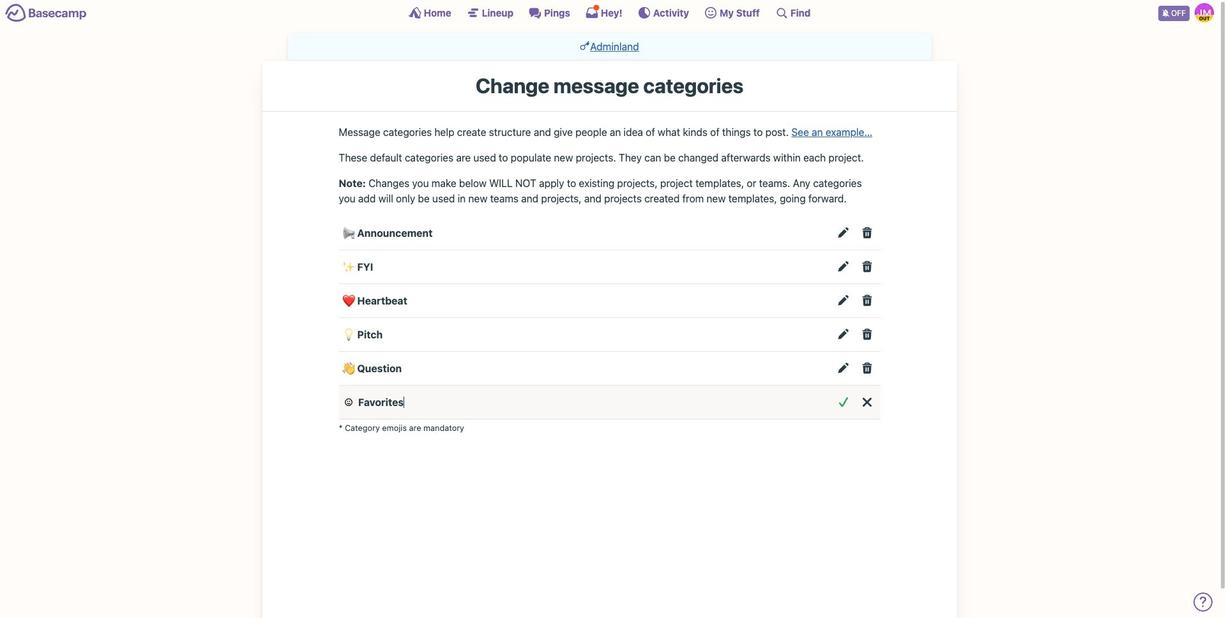 Task type: describe. For each thing, give the bounding box(es) containing it.
main element
[[0, 0, 1220, 25]]

keyboard shortcut: ⌘ + / image
[[776, 6, 788, 19]]

Name it… text field
[[358, 394, 481, 411]]



Task type: vqa. For each thing, say whether or not it's contained in the screenshot.
the sending
no



Task type: locate. For each thing, give the bounding box(es) containing it.
jer mill image
[[1195, 3, 1215, 22]]

switch accounts image
[[5, 3, 87, 23]]

None text field
[[342, 394, 356, 411]]



